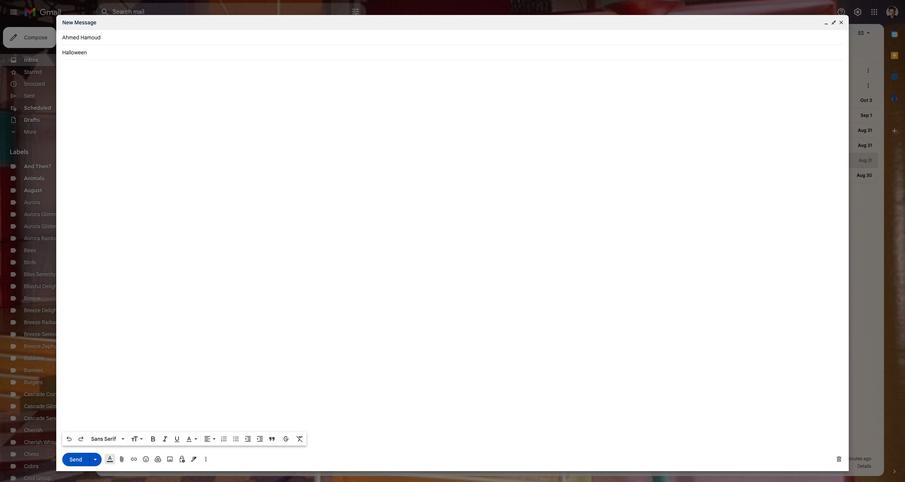 Task type: vqa. For each thing, say whether or not it's contained in the screenshot.
Cool Group
yes



Task type: describe. For each thing, give the bounding box(es) containing it.
indent less ‪(⌘[)‬ image
[[244, 436, 252, 443]]

breeze delight link
[[24, 307, 59, 314]]

message
[[74, 19, 96, 26]]

august
[[24, 187, 42, 194]]

then?
[[35, 163, 51, 170]]

birds link
[[24, 259, 36, 266]]

3 aug 31 row from the top
[[96, 153, 879, 168]]

hamoud
[[81, 34, 101, 41]]

cherish whispers link
[[24, 439, 66, 446]]

details
[[858, 464, 872, 469]]

toggle split pane mode image
[[858, 29, 865, 37]]

cherish for cherish whispers
[[24, 439, 42, 446]]

main menu image
[[9, 8, 18, 17]]

follow link to manage storage image
[[150, 463, 158, 471]]

inbox link
[[24, 57, 38, 63]]

sep
[[861, 113, 869, 118]]

aug for aug 30 row
[[857, 173, 866, 178]]

drafts link
[[24, 117, 40, 123]]

aurora for aurora rainbow
[[24, 235, 40, 242]]

insert emoji ‪(⌘⇧2)‬ image
[[142, 456, 150, 463]]

1 aug 31 row from the top
[[96, 123, 879, 138]]

serene
[[42, 331, 59, 338]]

breeze for breeze serene
[[24, 331, 41, 338]]

breeze delight
[[24, 307, 59, 314]]

aug for 1st "aug 31" row from the top of the page
[[858, 128, 867, 133]]

cool
[[24, 475, 35, 482]]

primary tab
[[96, 42, 190, 63]]

promotions tab
[[191, 42, 286, 63]]

cool group
[[24, 475, 51, 482]]

Subject field
[[62, 49, 843, 56]]

cascade for cascade serenity
[[24, 415, 45, 422]]

toggle confidential mode image
[[178, 456, 186, 463]]

oct 3 row
[[96, 93, 879, 108]]

last account activity: 35 minutes ago details
[[796, 456, 872, 469]]

radiance
[[42, 319, 64, 326]]

whispers
[[44, 439, 66, 446]]

indent more ‪(⌘])‬ image
[[256, 436, 264, 443]]

aug 31 for second "aug 31" row from the top
[[858, 143, 873, 148]]

new message
[[62, 19, 96, 26]]

breeze serene
[[24, 331, 59, 338]]

oct
[[861, 98, 869, 103]]

cool group link
[[24, 475, 51, 482]]

chess link
[[24, 451, 39, 458]]

aurora rainbow link
[[24, 235, 62, 242]]

cherish for the cherish link
[[24, 427, 42, 434]]

underline ‪(⌘u)‬ image
[[173, 436, 181, 444]]

social tab
[[286, 42, 381, 63]]

undo ‪(⌘z)‬ image
[[65, 436, 73, 443]]

quote ‪(⌘⇧9)‬ image
[[268, 436, 276, 443]]

burgers
[[24, 379, 43, 386]]

strikethrough ‪(⌘⇧x)‬ image
[[282, 436, 290, 443]]

15
[[125, 464, 129, 470]]

0.32 gb of 15 gb used
[[102, 464, 147, 470]]

oct 3
[[861, 98, 873, 103]]

snoozed
[[24, 81, 45, 87]]

30
[[867, 173, 873, 178]]

zephyr
[[42, 343, 59, 350]]

breeze for breeze radiance
[[24, 319, 41, 326]]

insert photo image
[[166, 456, 174, 463]]

3
[[870, 98, 873, 103]]

sent
[[24, 93, 35, 99]]

compose
[[24, 34, 47, 41]]

cozy
[[46, 391, 58, 398]]

delight for breeze delight
[[42, 307, 59, 314]]

remove formatting ‪(⌘\)‬ image
[[296, 436, 304, 443]]

send button
[[62, 453, 89, 467]]

details link
[[858, 464, 872, 469]]

0.32
[[102, 464, 111, 470]]

footer containing last account activity: 35 minutes ago
[[96, 456, 879, 471]]

sent link
[[24, 93, 35, 99]]

blissful delight link
[[24, 283, 59, 290]]

aurora rainbow
[[24, 235, 62, 242]]

glisten for aurora glisten
[[41, 223, 58, 230]]

ago
[[864, 456, 872, 462]]

more
[[24, 129, 36, 135]]

cascade glisten
[[24, 403, 63, 410]]

account
[[806, 456, 822, 462]]

aurora for aurora 'link'
[[24, 199, 40, 206]]

glimmer
[[41, 211, 61, 218]]

used
[[137, 464, 147, 470]]

serenity for cascade serenity
[[46, 415, 66, 422]]

bubbles link
[[24, 355, 43, 362]]

bliss
[[24, 271, 35, 278]]

1
[[871, 113, 873, 118]]

more options image
[[204, 456, 208, 463]]

Message Body text field
[[62, 64, 843, 430]]

2 aug 31 row from the top
[[96, 138, 879, 153]]

refresh image
[[125, 29, 132, 37]]

sans
[[91, 436, 103, 443]]

labels navigation
[[0, 24, 96, 483]]

new message dialog
[[56, 15, 849, 472]]

more send options image
[[92, 456, 99, 464]]

redo ‪(⌘y)‬ image
[[77, 436, 85, 443]]

cobra link
[[24, 463, 39, 470]]

chess
[[24, 451, 39, 458]]

cherish link
[[24, 427, 42, 434]]

breeze serene link
[[24, 331, 59, 338]]

labels
[[10, 149, 28, 156]]

2 row from the top
[[96, 78, 879, 93]]

bliss serenity
[[24, 271, 56, 278]]

send
[[70, 457, 82, 463]]

of
[[119, 464, 124, 470]]

glisten for cascade glisten
[[46, 403, 63, 410]]

insert link ‪(⌘k)‬ image
[[130, 456, 138, 463]]

breeze for breeze link
[[24, 295, 41, 302]]

bees
[[24, 247, 36, 254]]

31 for second "aug 31" row from the top
[[868, 143, 873, 148]]

blissful delight
[[24, 283, 59, 290]]



Task type: locate. For each thing, give the bounding box(es) containing it.
breeze zephyr
[[24, 343, 59, 350]]

3 breeze from the top
[[24, 319, 41, 326]]

3 aurora from the top
[[24, 223, 40, 230]]

serif
[[104, 436, 116, 443]]

1 vertical spatial 31
[[868, 143, 873, 148]]

aurora link
[[24, 199, 40, 206]]

numbered list ‪(⌘⇧7)‬ image
[[220, 436, 228, 443]]

1 vertical spatial cascade
[[24, 403, 45, 410]]

tab list
[[885, 24, 906, 456], [96, 42, 885, 63]]

cascade glisten link
[[24, 403, 63, 410]]

5 breeze from the top
[[24, 343, 41, 350]]

blissful
[[24, 283, 41, 290]]

1 vertical spatial glisten
[[46, 403, 63, 410]]

animals link
[[24, 175, 44, 182]]

0 vertical spatial glisten
[[41, 223, 58, 230]]

cell
[[846, 67, 865, 74], [198, 67, 206, 74], [846, 82, 865, 89], [198, 82, 206, 89]]

delight down the "bliss serenity" link
[[42, 283, 59, 290]]

aug 31 for 1st "aug 31" row from the top of the page
[[858, 128, 873, 133]]

aurora down aurora 'link'
[[24, 211, 40, 218]]

ahmed hamoud
[[62, 34, 101, 41]]

row up oct 3 row
[[96, 63, 879, 78]]

cherish whispers
[[24, 439, 66, 446]]

insert signature image
[[190, 456, 198, 463]]

breeze up "breeze serene" link in the bottom of the page
[[24, 319, 41, 326]]

None search field
[[96, 3, 366, 21]]

breeze radiance link
[[24, 319, 64, 326]]

aug 30 row
[[96, 168, 879, 183]]

pop out image
[[831, 20, 837, 26]]

formatting options toolbar
[[62, 433, 307, 446]]

and then?
[[24, 163, 51, 170]]

aug for second "aug 31" row from the top
[[858, 143, 867, 148]]

cherish down the cherish link
[[24, 439, 42, 446]]

aurora up bees
[[24, 235, 40, 242]]

aurora glisten link
[[24, 223, 58, 230]]

bliss serenity link
[[24, 271, 56, 278]]

2 cherish from the top
[[24, 439, 42, 446]]

0 vertical spatial serenity
[[36, 271, 56, 278]]

serenity down 'cascade glisten'
[[46, 415, 66, 422]]

rainbow
[[41, 235, 62, 242]]

2 vertical spatial 31
[[868, 158, 873, 163]]

1 gb from the left
[[112, 464, 118, 470]]

burgers link
[[24, 379, 43, 386]]

delight
[[42, 283, 59, 290], [42, 307, 59, 314]]

breeze zephyr link
[[24, 343, 59, 350]]

serenity up blissful delight link
[[36, 271, 56, 278]]

glisten down glimmer on the top left
[[41, 223, 58, 230]]

aurora for aurora glimmer
[[24, 211, 40, 218]]

advanced search options image
[[348, 4, 363, 19]]

1 vertical spatial serenity
[[46, 415, 66, 422]]

gb
[[112, 464, 118, 470], [130, 464, 136, 470]]

bubbles
[[24, 355, 43, 362]]

aug 31 for 3rd "aug 31" row from the top
[[859, 158, 873, 163]]

aug 30
[[857, 173, 873, 178]]

more button
[[0, 126, 90, 138]]

cascade cozy link
[[24, 391, 58, 398]]

breeze radiance
[[24, 319, 64, 326]]

sep 1
[[861, 113, 873, 118]]

row
[[96, 63, 879, 78], [96, 78, 879, 93]]

0 vertical spatial delight
[[42, 283, 59, 290]]

bees link
[[24, 247, 36, 254]]

main content containing oct 3
[[96, 24, 885, 477]]

gb left of
[[112, 464, 118, 470]]

aurora down aurora glimmer link
[[24, 223, 40, 230]]

and
[[24, 163, 34, 170]]

close image
[[839, 20, 845, 26]]

italic ‪(⌘i)‬ image
[[161, 436, 169, 443]]

1 row from the top
[[96, 63, 879, 78]]

aurora glisten
[[24, 223, 58, 230]]

ahmed
[[62, 34, 79, 41]]

31 for 1st "aug 31" row from the top of the page
[[868, 128, 873, 133]]

bold ‪(⌘b)‬ image
[[149, 436, 157, 443]]

glisten
[[41, 223, 58, 230], [46, 403, 63, 410]]

scheduled link
[[24, 105, 51, 111]]

sep 1 row
[[96, 108, 879, 123]]

insert files using drive image
[[154, 456, 162, 463]]

3 cascade from the top
[[24, 415, 45, 422]]

search mail image
[[98, 5, 112, 19]]

1 vertical spatial delight
[[42, 307, 59, 314]]

snoozed link
[[24, 81, 45, 87]]

aurora down august link at the top
[[24, 199, 40, 206]]

2 vertical spatial cascade
[[24, 415, 45, 422]]

cherish up the cherish whispers link
[[24, 427, 42, 434]]

0 horizontal spatial gb
[[112, 464, 118, 470]]

aug 31 row
[[96, 123, 879, 138], [96, 138, 879, 153], [96, 153, 879, 168]]

2 vertical spatial aug 31
[[859, 158, 873, 163]]

breeze for breeze zephyr
[[24, 343, 41, 350]]

new
[[62, 19, 73, 26]]

1 breeze from the top
[[24, 295, 41, 302]]

cascade for cascade cozy
[[24, 391, 45, 398]]

breeze
[[24, 295, 41, 302], [24, 307, 41, 314], [24, 319, 41, 326], [24, 331, 41, 338], [24, 343, 41, 350]]

delight for blissful delight
[[42, 283, 59, 290]]

1 aurora from the top
[[24, 199, 40, 206]]

cascade down burgers
[[24, 391, 45, 398]]

last
[[796, 456, 805, 462]]

labels heading
[[10, 149, 80, 156]]

cascade for cascade glisten
[[24, 403, 45, 410]]

minimize image
[[824, 20, 830, 26]]

31 for 3rd "aug 31" row from the top
[[868, 158, 873, 163]]

cascade
[[24, 391, 45, 398], [24, 403, 45, 410], [24, 415, 45, 422]]

starred link
[[24, 69, 42, 75]]

breeze down breeze link
[[24, 307, 41, 314]]

compose button
[[3, 27, 56, 48]]

serenity for bliss serenity
[[36, 271, 56, 278]]

cobra
[[24, 463, 39, 470]]

gb right 15
[[130, 464, 136, 470]]

cascade serenity link
[[24, 415, 66, 422]]

1 horizontal spatial gb
[[130, 464, 136, 470]]

breeze down blissful
[[24, 295, 41, 302]]

animals
[[24, 175, 44, 182]]

glisten down cozy
[[46, 403, 63, 410]]

bunnies link
[[24, 367, 43, 374]]

discard draft ‪(⌘⇧d)‬ image
[[836, 456, 843, 463]]

sans serif option
[[90, 436, 120, 443]]

2 breeze from the top
[[24, 307, 41, 314]]

cascade up the cherish link
[[24, 415, 45, 422]]

starred
[[24, 69, 42, 75]]

minutes
[[847, 456, 863, 462]]

1 cascade from the top
[[24, 391, 45, 398]]

2 cascade from the top
[[24, 403, 45, 410]]

breeze up breeze zephyr
[[24, 331, 41, 338]]

4 aurora from the top
[[24, 235, 40, 242]]

drafts
[[24, 117, 40, 123]]

delight up radiance
[[42, 307, 59, 314]]

and then? link
[[24, 163, 51, 170]]

row up sep 1 row
[[96, 78, 879, 93]]

activity:
[[823, 456, 839, 462]]

aurora for aurora glisten
[[24, 223, 40, 230]]

august link
[[24, 187, 42, 194]]

4 breeze from the top
[[24, 331, 41, 338]]

sans serif
[[91, 436, 116, 443]]

0 vertical spatial cherish
[[24, 427, 42, 434]]

1 vertical spatial cherish
[[24, 439, 42, 446]]

breeze up bubbles
[[24, 343, 41, 350]]

0 vertical spatial 31
[[868, 128, 873, 133]]

aug 31
[[858, 128, 873, 133], [858, 143, 873, 148], [859, 158, 873, 163]]

cherish
[[24, 427, 42, 434], [24, 439, 42, 446]]

0 vertical spatial cascade
[[24, 391, 45, 398]]

aurora glimmer
[[24, 211, 61, 218]]

167
[[79, 57, 86, 63]]

settings image
[[854, 8, 863, 17]]

aug
[[858, 128, 867, 133], [858, 143, 867, 148], [859, 158, 867, 163], [857, 173, 866, 178]]

1 vertical spatial aug 31
[[858, 143, 873, 148]]

attach files image
[[118, 456, 126, 463]]

breeze link
[[24, 295, 41, 302]]

bunnies
[[24, 367, 43, 374]]

1 cherish from the top
[[24, 427, 42, 434]]

2 aurora from the top
[[24, 211, 40, 218]]

bulleted list ‪(⌘⇧8)‬ image
[[232, 436, 240, 443]]

inbox
[[24, 57, 38, 63]]

aurora
[[24, 199, 40, 206], [24, 211, 40, 218], [24, 223, 40, 230], [24, 235, 40, 242]]

0 vertical spatial aug 31
[[858, 128, 873, 133]]

footer
[[96, 456, 879, 471]]

breeze for breeze delight
[[24, 307, 41, 314]]

cascade serenity
[[24, 415, 66, 422]]

35
[[841, 456, 845, 462]]

main content
[[96, 24, 885, 477]]

scheduled
[[24, 105, 51, 111]]

cascade down cascade cozy link
[[24, 403, 45, 410]]

aug for 3rd "aug 31" row from the top
[[859, 158, 867, 163]]

2 gb from the left
[[130, 464, 136, 470]]



